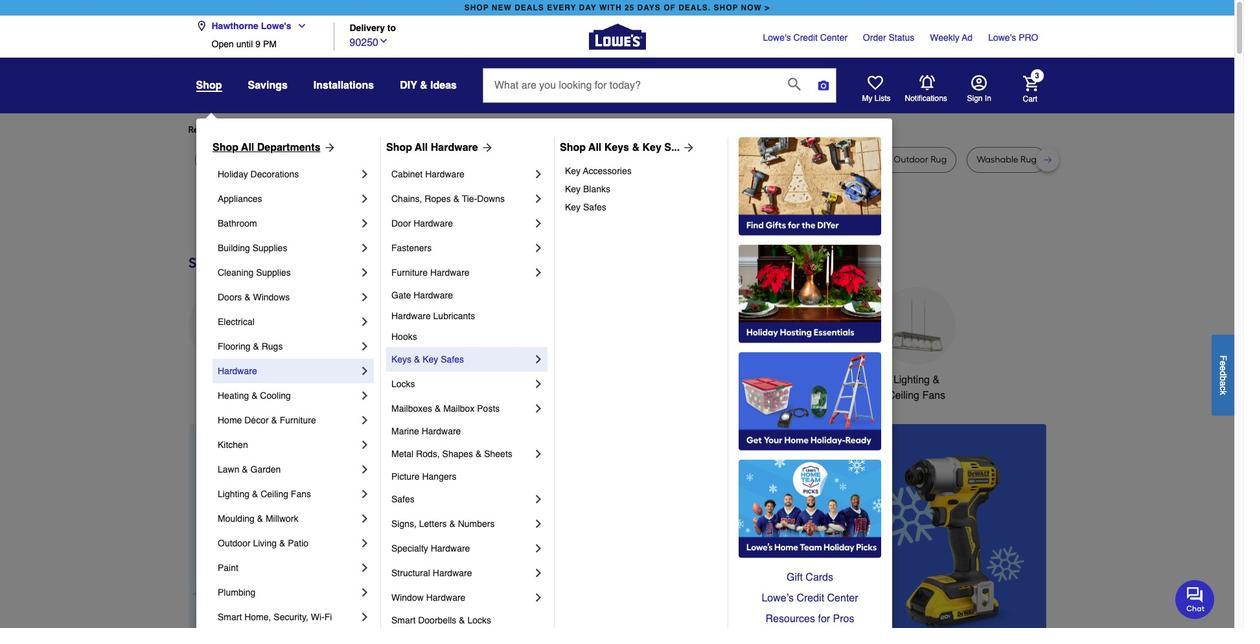 Task type: describe. For each thing, give the bounding box(es) containing it.
mailboxes & mailbox posts link
[[392, 397, 532, 421]]

25 days of deals. don't miss deals every day. same-day delivery on in-stock orders placed by 2 p m. image
[[188, 425, 398, 629]]

locks inside locks link
[[392, 379, 415, 390]]

6 rug from the left
[[707, 154, 724, 165]]

cooling
[[260, 391, 291, 401]]

lighting inside button
[[894, 375, 930, 386]]

signs,
[[392, 519, 417, 530]]

fasteners link
[[392, 236, 532, 261]]

building
[[218, 243, 250, 253]]

all for keys
[[589, 142, 602, 154]]

shop all keys & key s...
[[560, 142, 680, 154]]

1 area from the left
[[331, 154, 351, 165]]

allen and roth rug
[[645, 154, 724, 165]]

ropes
[[425, 194, 451, 204]]

you for recommended searches for you
[[306, 124, 322, 135]]

lists
[[875, 94, 891, 103]]

hawthorne lowe's
[[212, 21, 291, 31]]

order
[[863, 32, 887, 43]]

heating & cooling
[[218, 391, 291, 401]]

chevron right image for kitchen
[[358, 439, 371, 452]]

sign
[[968, 94, 983, 103]]

lawn & garden
[[218, 465, 281, 475]]

decorations for holiday
[[251, 169, 299, 180]]

chevron right image for heating & cooling
[[358, 390, 371, 403]]

ideas
[[430, 80, 457, 91]]

bathroom button
[[681, 287, 759, 388]]

washable for washable rug
[[977, 154, 1019, 165]]

sheets
[[484, 449, 513, 460]]

delivery
[[350, 23, 385, 33]]

1 shop from the left
[[465, 3, 489, 12]]

shop new deals every day with 25 days of deals. shop now >
[[465, 3, 770, 12]]

structural
[[392, 569, 430, 579]]

chevron right image for hardware
[[358, 365, 371, 378]]

now
[[741, 3, 762, 12]]

door hardware
[[392, 218, 453, 229]]

7 rug from the left
[[819, 154, 835, 165]]

find gifts for the diyer. image
[[739, 137, 882, 236]]

millwork
[[266, 514, 299, 524]]

electrical
[[218, 317, 255, 327]]

arrow right image for shop all hardware
[[478, 141, 494, 154]]

recommended searches for you heading
[[188, 124, 1047, 137]]

arrow right image for shop all departments
[[321, 141, 336, 154]]

chevron right image for appliances
[[358, 193, 371, 206]]

center for lowe's credit center
[[821, 32, 848, 43]]

key for key accessories
[[565, 166, 581, 176]]

flooring & rugs
[[218, 342, 283, 352]]

2 e from the top
[[1219, 366, 1229, 371]]

more suggestions for you link
[[332, 124, 447, 137]]

my lists
[[863, 94, 891, 103]]

chevron right image for home décor & furniture
[[358, 414, 371, 427]]

for for searches
[[293, 124, 304, 135]]

allen and roth area rug
[[515, 154, 615, 165]]

chevron right image for chains, ropes & tie-downs
[[532, 193, 545, 206]]

lowe's for lowe's pro
[[989, 32, 1017, 43]]

hardware for structural hardware
[[433, 569, 472, 579]]

all for departments
[[241, 142, 254, 154]]

cabinet hardware
[[392, 169, 465, 180]]

lowe's
[[762, 593, 794, 605]]

key for key blanks
[[565, 184, 581, 194]]

lighting & ceiling fans link
[[218, 482, 358, 507]]

2 rug from the left
[[267, 154, 283, 165]]

chevron right image for lighting & ceiling fans
[[358, 488, 371, 501]]

arrow left image
[[429, 538, 442, 551]]

diy & ideas
[[400, 80, 457, 91]]

shop button
[[196, 79, 222, 92]]

more suggestions for you
[[332, 124, 437, 135]]

smart for smart home
[[789, 375, 817, 386]]

fi
[[325, 613, 332, 623]]

shop all hardware link
[[386, 140, 494, 156]]

chevron down image inside 90250 button
[[379, 35, 389, 46]]

arrow right image
[[1023, 538, 1036, 551]]

cards
[[806, 572, 834, 584]]

chevron right image for cabinet hardware
[[532, 168, 545, 181]]

center for lowe's credit center
[[828, 593, 859, 605]]

savings button
[[248, 74, 288, 97]]

washable area rug
[[753, 154, 835, 165]]

chevron right image for electrical
[[358, 316, 371, 329]]

moulding
[[218, 514, 255, 524]]

2 shop from the left
[[714, 3, 739, 12]]

8 rug from the left
[[931, 154, 947, 165]]

hardware for specialty hardware
[[431, 544, 470, 554]]

chevron right image for window hardware
[[532, 592, 545, 605]]

1 e from the top
[[1219, 361, 1229, 366]]

paint link
[[218, 556, 358, 581]]

3 rug from the left
[[285, 154, 302, 165]]

3 area from the left
[[797, 154, 817, 165]]

lighting & ceiling fans inside button
[[888, 375, 946, 402]]

4 rug from the left
[[353, 154, 369, 165]]

appliances button
[[188, 287, 266, 388]]

flooring
[[218, 342, 251, 352]]

outdoor living & patio link
[[218, 532, 358, 556]]

9
[[256, 39, 261, 49]]

more
[[332, 124, 353, 135]]

chains,
[[392, 194, 422, 204]]

shop new deals every day with 25 days of deals. shop now > link
[[462, 0, 773, 16]]

key accessories link
[[565, 162, 719, 180]]

kitchen for kitchen
[[218, 440, 248, 451]]

chevron right image for bathroom
[[358, 217, 371, 230]]

bathroom inside button
[[697, 375, 742, 386]]

electrical link
[[218, 310, 358, 335]]

hawthorne
[[212, 21, 259, 31]]

christmas decorations button
[[385, 287, 463, 404]]

diy & ideas button
[[400, 74, 457, 97]]

d
[[1219, 371, 1229, 376]]

safes inside "link"
[[583, 202, 607, 213]]

posts
[[477, 404, 500, 414]]

cabinet hardware link
[[392, 162, 532, 187]]

fans inside button
[[923, 390, 946, 402]]

area rug
[[331, 154, 369, 165]]

hardware for furniture hardware
[[430, 268, 470, 278]]

0 horizontal spatial bathroom
[[218, 218, 257, 229]]

smart home, security, wi-fi link
[[218, 605, 358, 629]]

shop 25 days of deals by category image
[[188, 252, 1047, 274]]

notifications
[[905, 94, 948, 103]]

allen for allen and roth area rug
[[515, 154, 535, 165]]

lubricants
[[433, 311, 475, 322]]

until
[[236, 39, 253, 49]]

pros
[[833, 614, 855, 626]]

status
[[889, 32, 915, 43]]

open
[[212, 39, 234, 49]]

shop for shop all keys & key s...
[[560, 142, 586, 154]]

resources for pros
[[766, 614, 855, 626]]

mailboxes
[[392, 404, 432, 414]]

lowe's home improvement logo image
[[589, 8, 646, 65]]

hawthorne lowe's button
[[196, 13, 312, 39]]

chevron right image for locks
[[532, 378, 545, 391]]

keys & key safes link
[[392, 347, 532, 372]]

hardware for marine hardware
[[422, 427, 461, 437]]

numbers
[[458, 519, 495, 530]]

moulding & millwork
[[218, 514, 299, 524]]

lowe's inside button
[[261, 21, 291, 31]]

scroll to item #2 image
[[698, 627, 731, 629]]

get your home holiday-ready. image
[[739, 353, 882, 451]]

picture hangers link
[[392, 467, 545, 488]]

smart home button
[[780, 287, 857, 388]]

chevron right image for door hardware
[[532, 217, 545, 230]]

chevron right image for smart home, security, wi-fi
[[358, 611, 371, 624]]

0 horizontal spatial lighting
[[218, 489, 250, 500]]

chevron right image for safes
[[532, 493, 545, 506]]

lowe's home improvement lists image
[[868, 75, 883, 91]]

home inside smart home button
[[820, 375, 848, 386]]

smart doorbells & locks
[[392, 616, 491, 626]]

key inside shop all keys & key s... link
[[643, 142, 662, 154]]

3
[[1035, 72, 1040, 81]]

supplies for building supplies
[[253, 243, 287, 253]]

chevron right image for signs, letters & numbers
[[532, 518, 545, 531]]

key for key safes
[[565, 202, 581, 213]]

pm
[[263, 39, 277, 49]]

lowe's credit center link
[[739, 589, 882, 609]]

every
[[547, 3, 577, 12]]

1 vertical spatial furniture
[[280, 416, 316, 426]]

kitchen faucets
[[486, 375, 560, 386]]

1 vertical spatial lighting & ceiling fans
[[218, 489, 311, 500]]

hardware for gate hardware
[[414, 290, 453, 301]]

lowe's home team holiday picks. image
[[739, 460, 882, 559]]

indoor outdoor rug
[[865, 154, 947, 165]]

lowe's home improvement cart image
[[1023, 76, 1039, 91]]

mailboxes & mailbox posts
[[392, 404, 500, 414]]

holiday decorations
[[218, 169, 299, 180]]

smart home
[[789, 375, 848, 386]]

order status link
[[863, 31, 915, 44]]

0 vertical spatial chevron down image
[[291, 21, 307, 31]]

marine hardware
[[392, 427, 461, 437]]



Task type: vqa. For each thing, say whether or not it's contained in the screenshot.
The Moulding & Millwork link
yes



Task type: locate. For each thing, give the bounding box(es) containing it.
keys down hooks
[[392, 355, 412, 365]]

tools
[[314, 375, 338, 386]]

e up b
[[1219, 366, 1229, 371]]

hardware up hardware lubricants
[[414, 290, 453, 301]]

>
[[765, 3, 770, 12]]

supplies for cleaning supplies
[[256, 268, 291, 278]]

0 vertical spatial furniture
[[392, 268, 428, 278]]

specialty
[[392, 544, 428, 554]]

1 roth from the left
[[556, 154, 575, 165]]

kitchen up posts
[[486, 375, 520, 386]]

2 allen from the left
[[645, 154, 665, 165]]

decorations down christmas
[[397, 390, 452, 402]]

2 arrow right image from the left
[[478, 141, 494, 154]]

arrow right image inside shop all departments link
[[321, 141, 336, 154]]

order status
[[863, 32, 915, 43]]

0 vertical spatial safes
[[583, 202, 607, 213]]

hooks
[[392, 332, 417, 342]]

for left pros
[[818, 614, 831, 626]]

key safes
[[565, 202, 607, 213]]

chevron right image for keys & key safes
[[532, 353, 545, 366]]

living
[[253, 539, 277, 549]]

0 vertical spatial locks
[[392, 379, 415, 390]]

0 horizontal spatial furniture
[[280, 416, 316, 426]]

supplies up the "windows"
[[256, 268, 291, 278]]

0 vertical spatial credit
[[794, 32, 818, 43]]

chevron right image for paint
[[358, 562, 371, 575]]

hardware up chains, ropes & tie-downs at top
[[425, 169, 465, 180]]

safes down picture on the left
[[392, 495, 415, 505]]

specialty hardware link
[[392, 537, 532, 561]]

gift cards link
[[739, 568, 882, 589]]

0 horizontal spatial lighting & ceiling fans
[[218, 489, 311, 500]]

structural hardware link
[[392, 561, 532, 586]]

lowe's credit center
[[763, 32, 848, 43]]

lowe's
[[261, 21, 291, 31], [763, 32, 791, 43], [989, 32, 1017, 43]]

key inside key safes "link"
[[565, 202, 581, 213]]

1 vertical spatial kitchen
[[218, 440, 248, 451]]

1 horizontal spatial lighting & ceiling fans
[[888, 375, 946, 402]]

lowe's credit center link
[[763, 31, 848, 44]]

flooring & rugs link
[[218, 335, 358, 359]]

1 horizontal spatial for
[[408, 124, 420, 135]]

chevron right image
[[358, 193, 371, 206], [532, 193, 545, 206], [358, 242, 371, 255], [358, 266, 371, 279], [532, 266, 545, 279], [358, 316, 371, 329], [358, 340, 371, 353], [358, 365, 371, 378], [532, 378, 545, 391], [358, 439, 371, 452], [532, 518, 545, 531], [358, 562, 371, 575], [532, 592, 545, 605], [358, 611, 371, 624]]

lowe's home improvement notification center image
[[920, 75, 935, 91]]

shop for shop all hardware
[[386, 142, 412, 154]]

1 horizontal spatial furniture
[[392, 268, 428, 278]]

all
[[241, 142, 254, 154], [415, 142, 428, 154], [589, 142, 602, 154]]

decorations for christmas
[[397, 390, 452, 402]]

0 horizontal spatial roth
[[556, 154, 575, 165]]

kitchen up lawn on the left bottom
[[218, 440, 248, 451]]

1 horizontal spatial chevron down image
[[379, 35, 389, 46]]

1 vertical spatial bathroom
[[697, 375, 742, 386]]

roth up key accessories
[[556, 154, 575, 165]]

structural hardware
[[392, 569, 472, 579]]

lowe's down >
[[763, 32, 791, 43]]

plumbing
[[218, 588, 256, 598]]

key inside key accessories link
[[565, 166, 581, 176]]

chevron right image for doors & windows
[[358, 291, 371, 304]]

shop all departments link
[[213, 140, 336, 156]]

bathroom
[[218, 218, 257, 229], [697, 375, 742, 386]]

ceiling inside button
[[888, 390, 920, 402]]

you inside 'link'
[[422, 124, 437, 135]]

shop down the more suggestions for you 'link'
[[386, 142, 412, 154]]

picture
[[392, 472, 420, 482]]

1 horizontal spatial washable
[[977, 154, 1019, 165]]

hardware for window hardware
[[426, 593, 466, 604]]

1 vertical spatial chevron down image
[[379, 35, 389, 46]]

0 vertical spatial keys
[[605, 142, 629, 154]]

1 horizontal spatial you
[[422, 124, 437, 135]]

2 and from the left
[[667, 154, 684, 165]]

lawn
[[218, 465, 240, 475]]

chevron right image for plumbing
[[358, 587, 371, 600]]

arrow right image inside shop all keys & key s... link
[[680, 141, 696, 154]]

1 vertical spatial locks
[[468, 616, 491, 626]]

all inside shop all departments link
[[241, 142, 254, 154]]

0 horizontal spatial arrow right image
[[321, 141, 336, 154]]

tie-
[[462, 194, 477, 204]]

0 horizontal spatial home
[[218, 416, 242, 426]]

1 horizontal spatial lighting
[[894, 375, 930, 386]]

kitchen inside button
[[486, 375, 520, 386]]

0 vertical spatial kitchen
[[486, 375, 520, 386]]

0 vertical spatial supplies
[[253, 243, 287, 253]]

0 horizontal spatial all
[[241, 142, 254, 154]]

appliances inside button
[[202, 375, 253, 386]]

1 shop from the left
[[213, 142, 239, 154]]

2 horizontal spatial lowe's
[[989, 32, 1017, 43]]

& inside button
[[420, 80, 428, 91]]

washable rug
[[977, 154, 1037, 165]]

hardware down signs, letters & numbers
[[431, 544, 470, 554]]

lowe's for lowe's credit center
[[763, 32, 791, 43]]

lowe's pro link
[[989, 31, 1039, 44]]

1 allen from the left
[[515, 154, 535, 165]]

2 horizontal spatial for
[[818, 614, 831, 626]]

shop for shop all departments
[[213, 142, 239, 154]]

1 horizontal spatial smart
[[392, 616, 416, 626]]

shop left now
[[714, 3, 739, 12]]

2 area from the left
[[577, 154, 597, 165]]

of
[[664, 3, 676, 12]]

ceiling
[[888, 390, 920, 402], [261, 489, 288, 500]]

hardware
[[431, 142, 478, 154], [425, 169, 465, 180], [414, 218, 453, 229], [430, 268, 470, 278], [414, 290, 453, 301], [392, 311, 431, 322], [218, 366, 257, 377], [422, 427, 461, 437], [431, 544, 470, 554], [433, 569, 472, 579], [426, 593, 466, 604]]

for for suggestions
[[408, 124, 420, 135]]

e up d
[[1219, 361, 1229, 366]]

wi-
[[311, 613, 325, 623]]

lowe's up pm
[[261, 21, 291, 31]]

2 all from the left
[[415, 142, 428, 154]]

0 vertical spatial home
[[820, 375, 848, 386]]

decorations down the rug rug on the left of the page
[[251, 169, 299, 180]]

2 horizontal spatial smart
[[789, 375, 817, 386]]

2 roth from the left
[[686, 154, 705, 165]]

1 vertical spatial fans
[[291, 489, 311, 500]]

heating & cooling link
[[218, 384, 358, 408]]

safes down blanks
[[583, 202, 607, 213]]

lowe's home improvement account image
[[971, 75, 987, 91]]

all inside shop all hardware link
[[415, 142, 428, 154]]

you left more
[[306, 124, 322, 135]]

b
[[1219, 376, 1229, 381]]

a
[[1219, 381, 1229, 386]]

&
[[420, 80, 428, 91], [632, 142, 640, 154], [454, 194, 460, 204], [245, 292, 251, 303], [253, 342, 259, 352], [414, 355, 420, 365], [933, 375, 940, 386], [252, 391, 258, 401], [435, 404, 441, 414], [271, 416, 277, 426], [476, 449, 482, 460], [242, 465, 248, 475], [252, 489, 258, 500], [257, 514, 263, 524], [450, 519, 456, 530], [279, 539, 285, 549], [459, 616, 465, 626]]

shop up allen and roth area rug
[[560, 142, 586, 154]]

key inside keys & key safes link
[[423, 355, 438, 365]]

ad
[[962, 32, 973, 43]]

f e e d b a c k
[[1219, 355, 1229, 395]]

1 vertical spatial supplies
[[256, 268, 291, 278]]

chevron right image for moulding & millwork
[[358, 513, 371, 526]]

2 vertical spatial safes
[[392, 495, 415, 505]]

None search field
[[483, 68, 837, 115]]

1 horizontal spatial and
[[667, 154, 684, 165]]

chevron right image for mailboxes & mailbox posts
[[532, 403, 545, 416]]

1 horizontal spatial lowe's
[[763, 32, 791, 43]]

blanks
[[583, 184, 611, 194]]

locks
[[392, 379, 415, 390], [468, 616, 491, 626]]

you up shop all hardware
[[422, 124, 437, 135]]

keys down recommended searches for you heading
[[605, 142, 629, 154]]

smart for smart home, security, wi-fi
[[218, 613, 242, 623]]

hardware down ropes
[[414, 218, 453, 229]]

furniture
[[399, 154, 436, 165]]

all up key accessories
[[589, 142, 602, 154]]

credit for lowe's
[[794, 32, 818, 43]]

1 arrow right image from the left
[[321, 141, 336, 154]]

chevron right image
[[358, 168, 371, 181], [532, 168, 545, 181], [358, 217, 371, 230], [532, 217, 545, 230], [532, 242, 545, 255], [358, 291, 371, 304], [532, 353, 545, 366], [358, 390, 371, 403], [532, 403, 545, 416], [358, 414, 371, 427], [532, 448, 545, 461], [358, 464, 371, 476], [358, 488, 371, 501], [532, 493, 545, 506], [358, 513, 371, 526], [358, 537, 371, 550], [532, 543, 545, 556], [532, 567, 545, 580], [358, 587, 371, 600]]

2 horizontal spatial shop
[[560, 142, 586, 154]]

and for allen and roth rug
[[667, 154, 684, 165]]

holiday hosting essentials. image
[[739, 245, 882, 344]]

chevron right image for flooring & rugs
[[358, 340, 371, 353]]

1 horizontal spatial keys
[[605, 142, 629, 154]]

and for allen and roth area rug
[[537, 154, 554, 165]]

hardware up smart doorbells & locks on the bottom left of the page
[[426, 593, 466, 604]]

0 horizontal spatial shop
[[213, 142, 239, 154]]

0 horizontal spatial you
[[306, 124, 322, 135]]

doors
[[218, 292, 242, 303]]

all up the furniture
[[415, 142, 428, 154]]

kitchen link
[[218, 433, 358, 458]]

you for more suggestions for you
[[422, 124, 437, 135]]

0 vertical spatial appliances
[[218, 194, 262, 204]]

0 horizontal spatial fans
[[291, 489, 311, 500]]

25
[[625, 3, 635, 12]]

installations
[[314, 80, 374, 91]]

center inside 'lowe's credit center' link
[[828, 593, 859, 605]]

0 horizontal spatial locks
[[392, 379, 415, 390]]

supplies up cleaning supplies
[[253, 243, 287, 253]]

key down key blanks
[[565, 202, 581, 213]]

3 arrow right image from the left
[[680, 141, 696, 154]]

allen right desk
[[515, 154, 535, 165]]

1 horizontal spatial shop
[[386, 142, 412, 154]]

chevron right image for structural hardware
[[532, 567, 545, 580]]

hardware down mailboxes & mailbox posts
[[422, 427, 461, 437]]

locks link
[[392, 372, 532, 397]]

2 horizontal spatial all
[[589, 142, 602, 154]]

2 shop from the left
[[386, 142, 412, 154]]

1 horizontal spatial kitchen
[[486, 375, 520, 386]]

chevron right image for outdoor living & patio
[[358, 537, 371, 550]]

1 horizontal spatial area
[[577, 154, 597, 165]]

0 horizontal spatial keys
[[392, 355, 412, 365]]

all down recommended searches for you at the left top
[[241, 142, 254, 154]]

1 horizontal spatial arrow right image
[[478, 141, 494, 154]]

1 horizontal spatial safes
[[441, 355, 464, 365]]

1 horizontal spatial bathroom
[[697, 375, 742, 386]]

letters
[[419, 519, 447, 530]]

1 vertical spatial keys
[[392, 355, 412, 365]]

2 horizontal spatial area
[[797, 154, 817, 165]]

1 you from the left
[[306, 124, 322, 135]]

chevron right image for building supplies
[[358, 242, 371, 255]]

3 shop from the left
[[560, 142, 586, 154]]

search image
[[788, 78, 801, 91]]

fasteners
[[392, 243, 432, 253]]

3 all from the left
[[589, 142, 602, 154]]

0 horizontal spatial decorations
[[251, 169, 299, 180]]

0 horizontal spatial for
[[293, 124, 304, 135]]

5 rug from the left
[[599, 154, 615, 165]]

hardware down fasteners link
[[430, 268, 470, 278]]

all inside shop all keys & key s... link
[[589, 142, 602, 154]]

0 horizontal spatial chevron down image
[[291, 21, 307, 31]]

washable for washable area rug
[[753, 154, 795, 165]]

washable
[[753, 154, 795, 165], [977, 154, 1019, 165]]

key inside key blanks link
[[565, 184, 581, 194]]

key up key safes
[[565, 184, 581, 194]]

1 and from the left
[[537, 154, 554, 165]]

2 washable from the left
[[977, 154, 1019, 165]]

0 horizontal spatial kitchen
[[218, 440, 248, 451]]

weekly ad link
[[930, 31, 973, 44]]

appliances up heating in the left bottom of the page
[[202, 375, 253, 386]]

1 vertical spatial appliances
[[202, 375, 253, 386]]

furniture up gate at the left of the page
[[392, 268, 428, 278]]

center inside lowe's credit center link
[[821, 32, 848, 43]]

for inside 'link'
[[408, 124, 420, 135]]

hardware down specialty hardware link
[[433, 569, 472, 579]]

doors & windows
[[218, 292, 290, 303]]

location image
[[196, 21, 206, 31]]

locks inside smart doorbells & locks link
[[468, 616, 491, 626]]

home inside home décor & furniture link
[[218, 416, 242, 426]]

1 all from the left
[[241, 142, 254, 154]]

kitchen
[[486, 375, 520, 386], [218, 440, 248, 451]]

arrow right image down more
[[321, 141, 336, 154]]

appliances down 'holiday'
[[218, 194, 262, 204]]

5x8
[[223, 154, 237, 165]]

window hardware
[[392, 593, 466, 604]]

shop left new
[[465, 3, 489, 12]]

0 vertical spatial decorations
[[251, 169, 299, 180]]

shop
[[213, 142, 239, 154], [386, 142, 412, 154], [560, 142, 586, 154]]

1 rug from the left
[[205, 154, 221, 165]]

f e e d b a c k button
[[1212, 335, 1235, 416]]

2 horizontal spatial arrow right image
[[680, 141, 696, 154]]

1 horizontal spatial roth
[[686, 154, 705, 165]]

0 horizontal spatial safes
[[392, 495, 415, 505]]

safes up locks link
[[441, 355, 464, 365]]

0 vertical spatial ceiling
[[888, 390, 920, 402]]

furniture down heating & cooling link
[[280, 416, 316, 426]]

desk
[[465, 154, 485, 165]]

1 washable from the left
[[753, 154, 795, 165]]

1 horizontal spatial decorations
[[397, 390, 452, 402]]

days
[[638, 3, 661, 12]]

up to 50 percent off select tools and accessories. image
[[418, 425, 1047, 629]]

chevron right image for furniture hardware
[[532, 266, 545, 279]]

outdoor
[[218, 539, 251, 549]]

0 vertical spatial center
[[821, 32, 848, 43]]

1 horizontal spatial allen
[[645, 154, 665, 165]]

kitchen for kitchen faucets
[[486, 375, 520, 386]]

recommended searches for you
[[188, 124, 322, 135]]

roth up key blanks link
[[686, 154, 705, 165]]

lighting & ceiling fans button
[[878, 287, 956, 404]]

sign in button
[[968, 75, 992, 104]]

credit up resources for pros link
[[797, 593, 825, 605]]

hardware up desk
[[431, 142, 478, 154]]

1 horizontal spatial all
[[415, 142, 428, 154]]

credit for lowe's
[[797, 593, 825, 605]]

center left order
[[821, 32, 848, 43]]

0 vertical spatial lighting
[[894, 375, 930, 386]]

shop inside shop all hardware link
[[386, 142, 412, 154]]

lowe's left 'pro'
[[989, 32, 1017, 43]]

0 vertical spatial fans
[[923, 390, 946, 402]]

for up shop all hardware
[[408, 124, 420, 135]]

key blanks link
[[565, 180, 719, 198]]

0 vertical spatial lighting & ceiling fans
[[888, 375, 946, 402]]

chevron right image for metal rods, shapes & sheets
[[532, 448, 545, 461]]

0 horizontal spatial smart
[[218, 613, 242, 623]]

1 vertical spatial ceiling
[[261, 489, 288, 500]]

shapes
[[443, 449, 473, 460]]

locks up mailboxes
[[392, 379, 415, 390]]

0 vertical spatial bathroom
[[218, 218, 257, 229]]

gate hardware link
[[392, 285, 545, 306]]

heating
[[218, 391, 249, 401]]

chevron right image for lawn & garden
[[358, 464, 371, 476]]

furniture hardware link
[[392, 261, 532, 285]]

center
[[821, 32, 848, 43], [828, 593, 859, 605]]

bathroom link
[[218, 211, 358, 236]]

accessories
[[583, 166, 632, 176]]

rug rug
[[267, 154, 302, 165]]

diy
[[400, 80, 417, 91]]

1 vertical spatial credit
[[797, 593, 825, 605]]

area
[[331, 154, 351, 165], [577, 154, 597, 165], [797, 154, 817, 165]]

shop up '5x8'
[[213, 142, 239, 154]]

cart
[[1023, 94, 1038, 103]]

0 horizontal spatial area
[[331, 154, 351, 165]]

1 horizontal spatial ceiling
[[888, 390, 920, 402]]

open until 9 pm
[[212, 39, 277, 49]]

1 vertical spatial home
[[218, 416, 242, 426]]

allen for allen and roth rug
[[645, 154, 665, 165]]

1 vertical spatial lighting
[[218, 489, 250, 500]]

1 vertical spatial decorations
[[397, 390, 452, 402]]

chevron down image
[[291, 21, 307, 31], [379, 35, 389, 46]]

1 horizontal spatial fans
[[923, 390, 946, 402]]

marine
[[392, 427, 419, 437]]

lowe's pro
[[989, 32, 1039, 43]]

1 vertical spatial center
[[828, 593, 859, 605]]

0 horizontal spatial allen
[[515, 154, 535, 165]]

chevron right image for fasteners
[[532, 242, 545, 255]]

roth for area
[[556, 154, 575, 165]]

hardware down the flooring
[[218, 366, 257, 377]]

0 horizontal spatial shop
[[465, 3, 489, 12]]

hardware for door hardware
[[414, 218, 453, 229]]

credit up search image
[[794, 32, 818, 43]]

arrow right image inside shop all hardware link
[[478, 141, 494, 154]]

arrow right image
[[321, 141, 336, 154], [478, 141, 494, 154], [680, 141, 696, 154]]

key down allen and roth area rug
[[565, 166, 581, 176]]

key left s...
[[643, 142, 662, 154]]

departments
[[257, 142, 321, 154]]

deals
[[515, 3, 544, 12]]

camera image
[[817, 79, 830, 92]]

locks down window hardware link
[[468, 616, 491, 626]]

90250 button
[[350, 33, 389, 50]]

roth for rug
[[686, 154, 705, 165]]

gate
[[392, 290, 411, 301]]

hardware up hooks
[[392, 311, 431, 322]]

Search Query text field
[[484, 69, 778, 102]]

arrow right image up "cabinet hardware" link
[[478, 141, 494, 154]]

1 horizontal spatial shop
[[714, 3, 739, 12]]

0 horizontal spatial lowe's
[[261, 21, 291, 31]]

0 horizontal spatial washable
[[753, 154, 795, 165]]

s...
[[665, 142, 680, 154]]

chevron right image for specialty hardware
[[532, 543, 545, 556]]

paint
[[218, 563, 239, 574]]

1 vertical spatial safes
[[441, 355, 464, 365]]

roth
[[556, 154, 575, 165], [686, 154, 705, 165]]

for up departments
[[293, 124, 304, 135]]

chat invite button image
[[1176, 580, 1216, 620]]

key up christmas
[[423, 355, 438, 365]]

hardware for cabinet hardware
[[425, 169, 465, 180]]

hangers
[[422, 472, 457, 482]]

arrow right image up key accessories link in the top of the page
[[680, 141, 696, 154]]

smart for smart doorbells & locks
[[392, 616, 416, 626]]

chevron right image for holiday decorations
[[358, 168, 371, 181]]

shop inside shop all departments link
[[213, 142, 239, 154]]

0 horizontal spatial and
[[537, 154, 554, 165]]

center up pros
[[828, 593, 859, 605]]

smart inside button
[[789, 375, 817, 386]]

shop inside shop all keys & key s... link
[[560, 142, 586, 154]]

lowe's wishes you and your family a happy hanukkah. image
[[188, 207, 1047, 239]]

allen down s...
[[645, 154, 665, 165]]

0 horizontal spatial ceiling
[[261, 489, 288, 500]]

suggestions
[[355, 124, 406, 135]]

all for hardware
[[415, 142, 428, 154]]

mailbox
[[444, 404, 475, 414]]

chevron right image for cleaning supplies
[[358, 266, 371, 279]]

2 you from the left
[[422, 124, 437, 135]]

1 horizontal spatial locks
[[468, 616, 491, 626]]

decorations inside "button"
[[397, 390, 452, 402]]

arrow right image for shop all keys & key s...
[[680, 141, 696, 154]]

cabinet
[[392, 169, 423, 180]]

& inside button
[[933, 375, 940, 386]]

1 horizontal spatial home
[[820, 375, 848, 386]]

signs, letters & numbers link
[[392, 512, 532, 537]]

90250
[[350, 37, 379, 48]]

2 horizontal spatial safes
[[583, 202, 607, 213]]

9 rug from the left
[[1021, 154, 1037, 165]]



